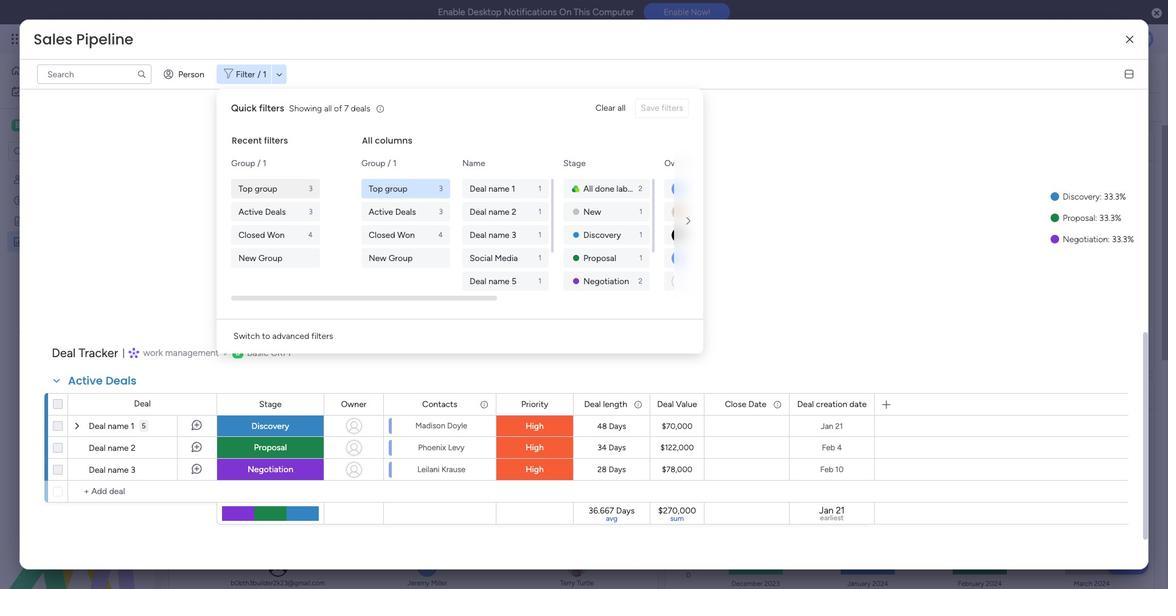 Task type: locate. For each thing, give the bounding box(es) containing it.
discovery down done
[[584, 230, 621, 240]]

0 horizontal spatial new group
[[239, 253, 283, 263]]

1 horizontal spatial 4
[[439, 231, 443, 239]]

enable left now!
[[664, 7, 690, 17]]

1 high from the top
[[526, 421, 544, 431]]

deal name 1 down name
[[470, 184, 515, 194]]

public dashboard image
[[13, 236, 24, 247]]

Deal creation date field
[[795, 398, 870, 411]]

0 horizontal spatial all
[[324, 103, 332, 114]]

all left the of
[[324, 103, 332, 114]]

person left the deals
[[325, 102, 351, 112]]

1 vertical spatial tracker
[[79, 346, 118, 360]]

stage inside dialog
[[564, 158, 586, 169]]

2 horizontal spatial :
[[1109, 234, 1111, 245]]

0 horizontal spatial negotiation
[[248, 465, 293, 475]]

1 column information image from the left
[[480, 400, 490, 409]]

0 vertical spatial all
[[362, 135, 373, 147]]

options image for deal name 3
[[28, 455, 38, 485]]

33.3% up negotiation : 33.3%
[[1100, 213, 1122, 223]]

work right monday
[[98, 32, 120, 46]]

1 vertical spatial high
[[526, 443, 544, 453]]

all inside quick filters showing all of 7 deals
[[324, 103, 332, 114]]

$270,000 sum
[[659, 506, 697, 523]]

0 vertical spatial my
[[28, 86, 40, 96]]

0 horizontal spatial won
[[267, 230, 285, 240]]

1 vertical spatial basic
[[247, 348, 269, 358]]

feb for feb 10
[[821, 465, 834, 474]]

name
[[463, 158, 485, 169]]

1 options image from the top
[[28, 411, 38, 441]]

1 horizontal spatial top group
[[369, 184, 408, 194]]

won for filters
[[267, 230, 285, 240]]

my inside option
[[28, 86, 40, 96]]

workspace image
[[12, 119, 24, 132], [233, 348, 243, 358]]

1 top group from the left
[[239, 184, 277, 194]]

group / 1 group for recent filters
[[231, 179, 323, 268]]

0 horizontal spatial group / 1
[[231, 158, 266, 169]]

0 horizontal spatial tracker
[[47, 195, 75, 205]]

None search field
[[183, 97, 298, 117]]

sales up the home
[[33, 29, 73, 49]]

1 vertical spatial proposal
[[584, 253, 617, 263]]

0 vertical spatial crm
[[54, 119, 75, 131]]

work down the home
[[42, 86, 60, 96]]

krause
[[442, 465, 466, 474]]

dashboard inside list box
[[51, 236, 92, 247]]

0 horizontal spatial owner
[[341, 399, 367, 409]]

on
[[804, 387, 818, 402]]

jan for jan 21 earliest
[[820, 505, 834, 516]]

group / 1 group
[[231, 179, 323, 268], [362, 179, 453, 268]]

filter
[[236, 69, 255, 79], [382, 102, 401, 112]]

contacts down search in workspace field
[[42, 174, 78, 184]]

0 horizontal spatial stage
[[259, 399, 282, 409]]

1 new group from the left
[[239, 253, 283, 263]]

0 horizontal spatial crm
[[54, 119, 75, 131]]

0 horizontal spatial workspace image
[[12, 119, 24, 132]]

all inside stage group
[[584, 184, 593, 194]]

basic crm up search in workspace field
[[28, 119, 75, 131]]

top for recent
[[239, 184, 253, 194]]

contacts up "madison doyle"
[[423, 399, 458, 409]]

basic down "to"
[[247, 348, 269, 358]]

1 top from the left
[[239, 184, 253, 194]]

Active Deals field
[[65, 373, 140, 389]]

by for revenue
[[777, 138, 791, 153]]

switch
[[234, 331, 260, 342]]

1 vertical spatial :
[[1096, 213, 1098, 223]]

basic
[[28, 119, 51, 131], [247, 348, 269, 358]]

deal name 3 up social media
[[470, 230, 517, 240]]

recent
[[232, 135, 262, 147]]

1 vertical spatial deal name 1
[[89, 421, 134, 432]]

Deal Progress based on Month Added field
[[684, 387, 899, 402]]

1 all from the left
[[618, 103, 626, 113]]

enable left 'desktop'
[[438, 7, 466, 18]]

priority
[[522, 399, 549, 409]]

all for all done labels
[[584, 184, 593, 194]]

feb down jan 21
[[823, 443, 836, 452]]

1 horizontal spatial active deals
[[239, 207, 286, 217]]

0 vertical spatial sales dashboard
[[183, 59, 346, 86]]

2 new group from the left
[[369, 253, 413, 263]]

0 vertical spatial :
[[1101, 192, 1103, 202]]

+ Add deal text field
[[74, 485, 211, 499]]

b0bth3builder2k23@gmail.com image
[[672, 227, 687, 243]]

filters for quick
[[259, 102, 284, 114]]

36.667
[[589, 506, 615, 516]]

sales left filter / 1
[[183, 59, 234, 86]]

21 inside the jan 21 earliest
[[837, 505, 845, 516]]

contacts
[[42, 174, 78, 184], [423, 399, 458, 409]]

work right |
[[143, 348, 163, 358]]

list box
[[0, 167, 155, 416]]

$208,000
[[810, 17, 1011, 70]]

filter dashboard by text search field down pipeline
[[37, 65, 152, 84]]

/ for all
[[388, 158, 391, 169]]

0 horizontal spatial top
[[239, 184, 253, 194]]

negotiation
[[1064, 234, 1109, 245], [584, 276, 629, 286], [248, 465, 293, 475]]

filter dashboard by text search field up recent
[[183, 97, 298, 117]]

0 horizontal spatial dashboard
[[51, 236, 92, 247]]

discovery down stage field
[[252, 421, 289, 431]]

2
[[639, 184, 643, 193], [512, 207, 517, 217], [639, 277, 643, 286], [131, 443, 136, 454]]

active deals for filters
[[239, 207, 286, 217]]

33.3% for discovery : 33.3%
[[1105, 192, 1127, 202]]

33.3%
[[1105, 192, 1127, 202], [1100, 213, 1122, 223], [1113, 234, 1135, 245]]

1 21 from the top
[[836, 422, 844, 431]]

filter dashboard by text search field inside sales dashboard banner
[[183, 97, 298, 117]]

dashboard down started
[[51, 236, 92, 247]]

home
[[27, 65, 50, 75]]

0 horizontal spatial deal name 3
[[89, 465, 135, 476]]

0 vertical spatial month
[[794, 138, 829, 153]]

top group down all columns
[[369, 184, 408, 194]]

switch to advanced filters button
[[229, 327, 338, 346]]

home option
[[7, 61, 148, 80]]

deal tracker up active deals field
[[52, 346, 118, 360]]

1 horizontal spatial all
[[584, 184, 593, 194]]

5
[[512, 276, 517, 286], [142, 422, 146, 430]]

tracker left |
[[79, 346, 118, 360]]

person inside sales dashboard banner
[[325, 102, 351, 112]]

None search field
[[37, 65, 152, 84]]

1 horizontal spatial deal name 1
[[470, 184, 515, 194]]

enable
[[438, 7, 466, 18], [664, 7, 690, 17]]

crm
[[54, 119, 75, 131], [271, 348, 291, 358]]

stage
[[564, 158, 586, 169], [259, 399, 282, 409]]

days right 28
[[609, 465, 626, 474]]

top group down recent filters
[[239, 184, 277, 194]]

1 group / 1 group from the left
[[231, 179, 323, 268]]

2 group from the left
[[385, 184, 408, 194]]

0 vertical spatial sales
[[33, 29, 73, 49]]

2 vertical spatial sales
[[29, 236, 49, 247]]

all for all columns
[[362, 135, 373, 147]]

monday work management
[[54, 32, 189, 46]]

b
[[15, 120, 20, 130], [236, 349, 240, 357]]

5 inside name group
[[512, 276, 517, 286]]

column information image
[[480, 400, 490, 409], [773, 400, 783, 409]]

Actual Revenue by Month (Deals won) field
[[684, 138, 903, 154]]

1 horizontal spatial group / 1 group
[[362, 179, 453, 268]]

: for negotiation
[[1109, 234, 1111, 245]]

stage left 'rep' at the left bottom
[[259, 399, 282, 409]]

filter right the deals
[[382, 102, 401, 112]]

feb left 10
[[821, 465, 834, 474]]

1 horizontal spatial contacts
[[423, 399, 458, 409]]

progress
[[715, 387, 763, 402]]

1 horizontal spatial group
[[385, 184, 408, 194]]

sales dashboard up quick
[[183, 59, 346, 86]]

column information image for close date
[[773, 400, 783, 409]]

2 closed from the left
[[369, 230, 395, 240]]

dapulse x slim image
[[1127, 35, 1134, 44]]

Sales Pipeline field
[[30, 29, 137, 49]]

basic down the my work
[[28, 119, 51, 131]]

deals inside field
[[106, 373, 137, 388]]

1 vertical spatial feb
[[821, 465, 834, 474]]

proposal inside stage group
[[584, 253, 617, 263]]

person right search icon
[[178, 69, 204, 79]]

2 vertical spatial 33.3%
[[1113, 234, 1135, 245]]

1 horizontal spatial jeremy miller image
[[1135, 29, 1154, 49]]

deal inside deal progress based on month added field
[[687, 387, 712, 402]]

2 vertical spatial discovery
[[252, 421, 289, 431]]

date
[[850, 399, 867, 409]]

group
[[231, 158, 255, 169], [362, 158, 386, 169], [258, 253, 283, 263], [389, 253, 413, 263]]

days
[[609, 422, 627, 431], [609, 443, 626, 452], [609, 465, 626, 474], [617, 506, 635, 516]]

: up the proposal : 33.3%
[[1101, 192, 1103, 202]]

1 vertical spatial sales dashboard
[[29, 236, 92, 247]]

group / 1
[[231, 158, 266, 169], [362, 158, 397, 169]]

1 closed from the left
[[239, 230, 265, 240]]

sales dashboard inside banner
[[183, 59, 346, 86]]

2 vertical spatial high
[[526, 465, 544, 475]]

1 vertical spatial crm
[[271, 348, 291, 358]]

5 inside button
[[142, 422, 146, 430]]

terry turtle image
[[672, 204, 687, 219]]

share button
[[1064, 63, 1114, 82]]

clear
[[596, 103, 616, 113]]

all left done
[[584, 184, 593, 194]]

discovery
[[1064, 192, 1101, 202], [584, 230, 621, 240], [252, 421, 289, 431]]

sales right public dashboard icon
[[29, 236, 49, 247]]

by inside field
[[777, 138, 791, 153]]

work inside option
[[42, 86, 60, 96]]

2 top group from the left
[[369, 184, 408, 194]]

my down the home
[[28, 86, 40, 96]]

0 horizontal spatial new
[[239, 253, 256, 263]]

1 vertical spatial dashboard
[[51, 236, 92, 247]]

0 vertical spatial 21
[[836, 422, 844, 431]]

top down all columns
[[369, 184, 383, 194]]

2 group / 1 from the left
[[362, 158, 397, 169]]

Filter dashboard by text search field
[[37, 65, 152, 84], [183, 97, 298, 117]]

1 horizontal spatial filter dashboard by text search field
[[183, 97, 298, 117]]

by
[[777, 138, 791, 153], [265, 387, 279, 402]]

1 horizontal spatial 5
[[512, 276, 517, 286]]

feb 4
[[823, 443, 843, 452]]

basic crm down "to"
[[247, 348, 291, 358]]

1 horizontal spatial group / 1
[[362, 158, 397, 169]]

closed for all
[[369, 230, 395, 240]]

deal name 1 left "5" button
[[89, 421, 134, 432]]

crm up search in workspace field
[[54, 119, 75, 131]]

sales
[[33, 29, 73, 49], [183, 59, 234, 86], [29, 236, 49, 247]]

enable for enable now!
[[664, 7, 690, 17]]

this
[[574, 7, 591, 18]]

0 vertical spatial deal name 2
[[470, 207, 517, 217]]

2 won from the left
[[398, 230, 415, 240]]

value
[[676, 399, 698, 409]]

jeremy
[[408, 580, 430, 588]]

v2 fullscreen image
[[1132, 142, 1140, 151], [635, 390, 644, 399]]

deal name 2 inside name group
[[470, 207, 517, 217]]

filters right quick
[[259, 102, 284, 114]]

1 vertical spatial contacts
[[423, 399, 458, 409]]

2 closed won from the left
[[369, 230, 415, 240]]

0 horizontal spatial by
[[265, 387, 279, 402]]

active for recent
[[239, 207, 263, 217]]

1 won from the left
[[267, 230, 285, 240]]

month left (deals
[[794, 138, 829, 153]]

1 vertical spatial filter dashboard by text search field
[[183, 97, 298, 117]]

column information image right date
[[773, 400, 783, 409]]

contacts inside field
[[423, 399, 458, 409]]

deal creation date
[[798, 399, 867, 409]]

days inside 36.667 days avg
[[617, 506, 635, 516]]

options image for deal name 2
[[28, 433, 38, 463]]

filters inside button
[[312, 331, 333, 342]]

0 vertical spatial basic crm
[[28, 119, 75, 131]]

/ down recent filters
[[257, 158, 261, 169]]

0 horizontal spatial 5
[[142, 422, 146, 430]]

1 horizontal spatial filter
[[382, 102, 401, 112]]

all right clear in the right top of the page
[[618, 103, 626, 113]]

21 for jan 21
[[836, 422, 844, 431]]

monday
[[54, 32, 96, 46]]

33.3% down the proposal : 33.3%
[[1113, 234, 1135, 245]]

1 closed won from the left
[[239, 230, 285, 240]]

stage up 'all done labels'
[[564, 158, 586, 169]]

2 options image from the top
[[28, 433, 38, 463]]

jan up feb 4
[[822, 422, 834, 431]]

deal name 2
[[470, 207, 517, 217], [89, 443, 136, 454]]

/
[[258, 69, 261, 79], [257, 158, 261, 169], [388, 158, 391, 169]]

jeremy miller image right the dapulse x slim icon
[[1135, 29, 1154, 49]]

enable inside enable now! button
[[664, 7, 690, 17]]

deal name 2 up social media
[[470, 207, 517, 217]]

2 horizontal spatial discovery
[[1064, 192, 1101, 202]]

2 horizontal spatial 4
[[838, 443, 843, 452]]

sales dashboard down getting started
[[29, 236, 92, 247]]

column information image right contacts field
[[480, 400, 490, 409]]

my work option
[[7, 82, 148, 101]]

/ down all columns
[[388, 158, 391, 169]]

2 group / 1 group from the left
[[362, 179, 453, 268]]

2 top from the left
[[369, 184, 383, 194]]

all left columns
[[362, 135, 373, 147]]

person
[[178, 69, 204, 79], [325, 102, 351, 112]]

new group
[[239, 253, 283, 263], [369, 253, 413, 263]]

top down recent
[[239, 184, 253, 194]]

1 vertical spatial basic crm
[[247, 348, 291, 358]]

1 vertical spatial filter
[[382, 102, 401, 112]]

1 horizontal spatial won
[[398, 230, 415, 240]]

0 horizontal spatial contacts
[[42, 174, 78, 184]]

list box containing my contacts
[[0, 167, 155, 416]]

filters for recent
[[264, 135, 288, 147]]

0 horizontal spatial filter dashboard by text search field
[[37, 65, 152, 84]]

0 horizontal spatial filter
[[236, 69, 255, 79]]

1 horizontal spatial deal name 3
[[470, 230, 517, 240]]

: down discovery : 33.3%
[[1096, 213, 1098, 223]]

days right 36.667
[[617, 506, 635, 516]]

filter left arrow down image
[[236, 69, 255, 79]]

add to favorites image
[[356, 67, 368, 79]]

1 vertical spatial stage
[[259, 399, 282, 409]]

1 vertical spatial my
[[29, 174, 40, 184]]

jeremy miller image
[[1135, 29, 1154, 49], [672, 251, 687, 266]]

1 group / 1 from the left
[[231, 158, 266, 169]]

1 group from the left
[[255, 184, 277, 194]]

0 horizontal spatial closed
[[239, 230, 265, 240]]

group / 1 down all columns
[[362, 158, 397, 169]]

filters right recent
[[264, 135, 288, 147]]

deal inside deal length field
[[585, 399, 601, 409]]

discovery up the proposal : 33.3%
[[1064, 192, 1101, 202]]

name
[[489, 184, 510, 194], [489, 207, 510, 217], [489, 230, 510, 240], [489, 276, 510, 286], [108, 421, 129, 432], [108, 443, 129, 454], [108, 465, 129, 476]]

arrow down image
[[272, 67, 287, 82]]

2 21 from the top
[[837, 505, 845, 516]]

all
[[618, 103, 626, 113], [324, 103, 332, 114]]

48
[[598, 422, 607, 431]]

dialog
[[217, 89, 1019, 354]]

deal name 3 inside name group
[[470, 230, 517, 240]]

my down search in workspace field
[[29, 174, 40, 184]]

filter inside popup button
[[382, 102, 401, 112]]

3 options image from the top
[[28, 455, 38, 485]]

2 horizontal spatial new
[[584, 207, 602, 217]]

dashboard up search image
[[239, 59, 346, 86]]

21 down deal creation date field
[[836, 422, 844, 431]]

by right the revenue
[[777, 138, 791, 153]]

sales inside banner
[[183, 59, 234, 86]]

terry turtle
[[561, 580, 594, 588]]

filter / 1
[[236, 69, 267, 79]]

days right '34'
[[609, 443, 626, 452]]

0 vertical spatial filter
[[236, 69, 255, 79]]

group / 1 for all
[[362, 158, 397, 169]]

deal name 1
[[470, 184, 515, 194], [89, 421, 134, 432]]

1 horizontal spatial sales dashboard
[[183, 59, 346, 86]]

option
[[0, 168, 155, 171]]

Sales Dashboard field
[[180, 59, 349, 86]]

deal
[[470, 184, 487, 194], [29, 195, 45, 205], [470, 207, 487, 217], [470, 230, 487, 240], [470, 276, 487, 286], [52, 346, 76, 360], [687, 387, 712, 402], [134, 399, 151, 409], [585, 399, 601, 409], [658, 399, 674, 409], [798, 399, 815, 409], [89, 421, 106, 432], [89, 443, 106, 454], [89, 465, 106, 476]]

0 vertical spatial 33.3%
[[1105, 192, 1127, 202]]

$270,000
[[659, 506, 697, 516]]

group / 1 down recent
[[231, 158, 266, 169]]

options image
[[28, 411, 38, 441], [28, 433, 38, 463], [28, 455, 38, 485]]

2 all from the left
[[324, 103, 332, 114]]

new group for filters
[[239, 253, 283, 263]]

0 horizontal spatial proposal
[[254, 443, 287, 453]]

deal length
[[585, 399, 628, 409]]

public board image
[[13, 215, 24, 226]]

1 vertical spatial jeremy miller image
[[672, 251, 687, 266]]

deal name 3 up + add deal text field
[[89, 465, 135, 476]]

36.667 days avg
[[589, 506, 635, 523]]

0 vertical spatial v2 fullscreen image
[[1132, 142, 1140, 151]]

month right the on
[[821, 387, 857, 402]]

b inside workspace selection element
[[15, 120, 20, 130]]

1 horizontal spatial basic crm
[[247, 348, 291, 358]]

month
[[794, 138, 829, 153], [821, 387, 857, 402]]

person for search icon's 'person' popup button
[[178, 69, 204, 79]]

name group
[[463, 179, 551, 337]]

deal tracker down "my contacts"
[[29, 195, 75, 205]]

: down the proposal : 33.3%
[[1109, 234, 1111, 245]]

1 vertical spatial owner
[[341, 399, 367, 409]]

21
[[836, 422, 844, 431], [837, 505, 845, 516]]

1 vertical spatial person button
[[305, 97, 358, 117]]

tracker up getting started
[[47, 195, 75, 205]]

0 vertical spatial filter dashboard by text search field
[[37, 65, 152, 84]]

group down recent filters
[[255, 184, 277, 194]]

my contacts
[[29, 174, 78, 184]]

closed won for filters
[[239, 230, 285, 240]]

1 vertical spatial 5
[[142, 422, 146, 430]]

Priority field
[[519, 398, 552, 411]]

0 vertical spatial person button
[[159, 65, 212, 84]]

new for all columns
[[369, 253, 387, 263]]

1 horizontal spatial person button
[[305, 97, 358, 117]]

days right 48
[[609, 422, 627, 431]]

stage inside field
[[259, 399, 282, 409]]

1 horizontal spatial enable
[[664, 7, 690, 17]]

1 horizontal spatial new
[[369, 253, 387, 263]]

social
[[470, 253, 493, 263]]

deal name 2 up + add deal text field
[[89, 443, 136, 454]]

0 horizontal spatial top group
[[239, 184, 277, 194]]

group / 1 group for all columns
[[362, 179, 453, 268]]

33.3% up the proposal : 33.3%
[[1105, 192, 1127, 202]]

4
[[308, 231, 313, 239], [439, 231, 443, 239], [838, 443, 843, 452]]

group down columns
[[385, 184, 408, 194]]

madison doyle
[[416, 421, 468, 430]]

1 horizontal spatial closed
[[369, 230, 395, 240]]

active for all
[[369, 207, 393, 217]]

by inside field
[[265, 387, 279, 402]]

won
[[267, 230, 285, 240], [398, 230, 415, 240]]

1 horizontal spatial discovery
[[584, 230, 621, 240]]

top for all
[[369, 184, 383, 194]]

person button
[[159, 65, 212, 84], [305, 97, 358, 117]]

2 column information image from the left
[[773, 400, 783, 409]]

jan down feb 10
[[820, 505, 834, 516]]

sales dashboard banner
[[161, 54, 1163, 122]]

1 horizontal spatial top
[[369, 184, 383, 194]]

jan
[[822, 422, 834, 431], [820, 505, 834, 516]]

done
[[595, 184, 615, 194]]

1 horizontal spatial v2 fullscreen image
[[1132, 142, 1140, 151]]

1 vertical spatial person
[[325, 102, 351, 112]]

0 vertical spatial deal name 1
[[470, 184, 515, 194]]

34 days
[[598, 443, 626, 452]]

advanced
[[272, 331, 310, 342]]

1 vertical spatial b
[[236, 349, 240, 357]]

crm down "switch to advanced filters" button
[[271, 348, 291, 358]]

0 horizontal spatial 4
[[308, 231, 313, 239]]

social media
[[470, 253, 518, 263]]

negotiation inside stage group
[[584, 276, 629, 286]]

enable for enable desktop notifications on this computer
[[438, 7, 466, 18]]

of
[[334, 103, 342, 114]]

active deals inside field
[[68, 373, 137, 388]]

owner inside dialog
[[665, 158, 690, 169]]

jeremy miller image down b0bth3builder2k23@gmail.com image
[[672, 251, 687, 266]]

started
[[60, 216, 89, 226]]

21 down 10
[[837, 505, 845, 516]]

jan inside the jan 21 earliest
[[820, 505, 834, 516]]

by left 'rep' at the left bottom
[[265, 387, 279, 402]]

crm inside workspace selection element
[[54, 119, 75, 131]]

top group for filters
[[239, 184, 277, 194]]

0 vertical spatial workspace image
[[12, 119, 24, 132]]

length
[[603, 399, 628, 409]]

deal inside deal value field
[[658, 399, 674, 409]]

filters right advanced
[[312, 331, 333, 342]]



Task type: describe. For each thing, give the bounding box(es) containing it.
search image
[[137, 69, 147, 79]]

dapulse close image
[[1153, 7, 1163, 19]]

7
[[344, 103, 349, 114]]

creation
[[817, 399, 848, 409]]

48 days
[[598, 422, 627, 431]]

pipeline
[[76, 29, 134, 49]]

help
[[1117, 559, 1139, 571]]

clear all button
[[591, 99, 631, 118]]

28 days
[[598, 465, 626, 474]]

5 button
[[139, 415, 148, 437]]

my work
[[28, 86, 60, 96]]

jan 21
[[822, 422, 844, 431]]

column information image
[[634, 400, 644, 409]]

search image
[[283, 102, 293, 112]]

home link
[[7, 61, 148, 80]]

1 vertical spatial workspace image
[[233, 348, 243, 358]]

34
[[598, 443, 607, 452]]

computer
[[593, 7, 635, 18]]

quick filters showing all of 7 deals
[[231, 102, 371, 114]]

4 for columns
[[439, 231, 443, 239]]

work for my
[[42, 86, 60, 96]]

work management
[[143, 348, 219, 358]]

jan for jan 21
[[822, 422, 834, 431]]

1 vertical spatial management
[[165, 348, 219, 358]]

$70,000
[[662, 422, 693, 431]]

madison
[[416, 421, 446, 430]]

1 vertical spatial month
[[821, 387, 857, 402]]

getting started
[[29, 216, 89, 226]]

actual revenue by month (deals won)
[[687, 138, 900, 153]]

1 vertical spatial deal name 3
[[89, 465, 135, 476]]

discovery : 33.3%
[[1064, 192, 1127, 202]]

|
[[123, 348, 125, 358]]

active deals for columns
[[369, 207, 416, 217]]

33.3% for negotiation : 33.3%
[[1113, 234, 1135, 245]]

: for proposal
[[1096, 213, 1098, 223]]

won)
[[871, 138, 900, 153]]

group / 1 for recent
[[231, 158, 266, 169]]

column information image for contacts
[[480, 400, 490, 409]]

b0bth3builder2k23@gmail.com
[[231, 580, 325, 588]]

based
[[766, 387, 801, 402]]

deal value
[[658, 399, 698, 409]]

4 image
[[989, 25, 1000, 39]]

days for 28
[[609, 465, 626, 474]]

switch to advanced filters
[[234, 331, 333, 342]]

deal name 5
[[470, 276, 517, 286]]

Close Date field
[[722, 398, 770, 411]]

2 inside name group
[[512, 207, 517, 217]]

date
[[749, 399, 767, 409]]

Deal Value field
[[655, 398, 701, 411]]

$78,000
[[662, 465, 693, 474]]

avg
[[606, 514, 618, 523]]

close date
[[725, 399, 767, 409]]

help button
[[1107, 555, 1150, 575]]

sales pipeline
[[33, 29, 134, 49]]

/ left arrow down image
[[258, 69, 261, 79]]

all done labels
[[584, 184, 639, 194]]

lottie animation element
[[0, 466, 155, 589]]

feb for feb 4
[[823, 443, 836, 452]]

sales for sales pipeline "field"
[[33, 29, 73, 49]]

revenue
[[726, 138, 774, 153]]

stages
[[224, 387, 262, 402]]

owner group
[[665, 179, 754, 291]]

sum
[[671, 514, 684, 523]]

proposal : 33.3%
[[1064, 213, 1122, 223]]

turtle
[[577, 580, 594, 588]]

deal progress based on month added
[[687, 387, 896, 402]]

2 vertical spatial negotiation
[[248, 465, 293, 475]]

: for discovery
[[1101, 192, 1103, 202]]

0 vertical spatial management
[[123, 32, 189, 46]]

0 vertical spatial tracker
[[47, 195, 75, 205]]

phoenix
[[418, 443, 446, 452]]

0 horizontal spatial deal name 1
[[89, 421, 134, 432]]

0 vertical spatial contacts
[[42, 174, 78, 184]]

2 high from the top
[[526, 443, 544, 453]]

recent filters
[[232, 135, 288, 147]]

0 horizontal spatial deal name 2
[[89, 443, 136, 454]]

negotiation : 33.3%
[[1064, 234, 1135, 245]]

to
[[262, 331, 270, 342]]

dashboard inside banner
[[239, 59, 346, 86]]

2 vertical spatial work
[[143, 348, 163, 358]]

jan 21 earliest
[[820, 505, 845, 522]]

work for monday
[[98, 32, 120, 46]]

1 horizontal spatial b
[[236, 349, 240, 357]]

3 inside name group
[[512, 230, 517, 240]]

deal name 1 inside name group
[[470, 184, 515, 194]]

enable now! button
[[644, 3, 731, 21]]

columns
[[375, 135, 413, 147]]

Deals Stages by Rep field
[[187, 387, 307, 402]]

1 vertical spatial v2 fullscreen image
[[635, 390, 644, 399]]

all inside button
[[618, 103, 626, 113]]

Contacts field
[[420, 398, 461, 411]]

discovery inside stage group
[[584, 230, 621, 240]]

2 horizontal spatial proposal
[[1064, 213, 1096, 223]]

select product image
[[11, 33, 23, 45]]

filter dashboard by text search field for search image
[[183, 97, 298, 117]]

group for filters
[[255, 184, 277, 194]]

close
[[725, 399, 747, 409]]

new inside stage group
[[584, 207, 602, 217]]

0 vertical spatial discovery
[[1064, 192, 1101, 202]]

group for columns
[[385, 184, 408, 194]]

filter for filter
[[382, 102, 401, 112]]

quick
[[231, 102, 257, 114]]

new group for columns
[[369, 253, 413, 263]]

by for stages
[[265, 387, 279, 402]]

Stage field
[[256, 398, 285, 411]]

workspace image inside workspace selection element
[[12, 119, 24, 132]]

3 high from the top
[[526, 465, 544, 475]]

1 vertical spatial deal tracker
[[52, 346, 118, 360]]

deals stages by rep
[[190, 387, 303, 402]]

person for search image 'person' popup button
[[325, 102, 351, 112]]

10
[[836, 465, 844, 474]]

days for 36.667
[[617, 506, 635, 516]]

crm for the workspace image in the workspace selection element
[[54, 119, 75, 131]]

new for recent filters
[[239, 253, 256, 263]]

labels
[[617, 184, 639, 194]]

deals inside field
[[190, 387, 221, 402]]

33.3% for proposal : 33.3%
[[1100, 213, 1122, 223]]

leilani krause
[[418, 465, 466, 474]]

filter for filter / 1
[[236, 69, 255, 79]]

sales for sales dashboard field
[[183, 59, 234, 86]]

earliest
[[821, 514, 844, 522]]

person button for search image
[[305, 97, 358, 117]]

actual
[[687, 138, 723, 153]]

all columns
[[362, 135, 413, 147]]

levy
[[448, 443, 465, 452]]

workspace selection element
[[12, 118, 77, 133]]

crm for the workspace image to the bottom
[[271, 348, 291, 358]]

notifications
[[504, 7, 557, 18]]

options image for deal name 1
[[28, 411, 38, 441]]

doyle
[[448, 421, 468, 430]]

won for columns
[[398, 230, 415, 240]]

basic inside workspace selection element
[[28, 119, 51, 131]]

my for my work
[[28, 86, 40, 96]]

person button for search icon
[[159, 65, 212, 84]]

28
[[598, 465, 607, 474]]

rep
[[282, 387, 303, 402]]

basic crm inside workspace selection element
[[28, 119, 75, 131]]

getting
[[29, 216, 58, 226]]

Owner field
[[338, 398, 370, 411]]

1 horizontal spatial tracker
[[79, 346, 118, 360]]

v2 split view image
[[1126, 70, 1134, 79]]

0 vertical spatial jeremy miller image
[[1135, 29, 1154, 49]]

closed for recent
[[239, 230, 265, 240]]

active inside field
[[68, 373, 103, 388]]

phoenix levy
[[418, 443, 465, 452]]

filter dashboard by text search field for search icon
[[37, 65, 152, 84]]

stage group
[[564, 179, 653, 337]]

4 for filters
[[308, 231, 313, 239]]

media
[[495, 253, 518, 263]]

filter button
[[363, 97, 420, 117]]

Deal length field
[[582, 398, 631, 411]]

share
[[1087, 67, 1109, 77]]

enable now!
[[664, 7, 711, 17]]

closed won for columns
[[369, 230, 415, 240]]

dialog containing recent filters
[[217, 89, 1019, 354]]

showing
[[289, 103, 322, 114]]

0 vertical spatial deal tracker
[[29, 195, 75, 205]]

lottie animation image
[[0, 466, 155, 589]]

jeremy miller image
[[672, 181, 687, 196]]

days for 34
[[609, 443, 626, 452]]

jeremy miller image inside owner group
[[672, 251, 687, 266]]

owner inside field
[[341, 399, 367, 409]]

1 horizontal spatial basic
[[247, 348, 269, 358]]

clear all
[[596, 103, 626, 113]]

miller
[[431, 580, 448, 588]]

0 horizontal spatial discovery
[[252, 421, 289, 431]]

0 vertical spatial negotiation
[[1064, 234, 1109, 245]]

on
[[560, 7, 572, 18]]

21 for jan 21 earliest
[[837, 505, 845, 516]]

my for my contacts
[[29, 174, 40, 184]]

deal inside deal creation date field
[[798, 399, 815, 409]]

now!
[[692, 7, 711, 17]]

feb 10
[[821, 465, 844, 474]]

none search field inside sales dashboard banner
[[183, 97, 298, 117]]

/ for recent
[[257, 158, 261, 169]]

terry
[[561, 580, 576, 588]]

Search in workspace field
[[26, 145, 102, 159]]

top group for columns
[[369, 184, 408, 194]]

days for 48
[[609, 422, 627, 431]]



Task type: vqa. For each thing, say whether or not it's contained in the screenshot.
THE DEAL NAME 1
yes



